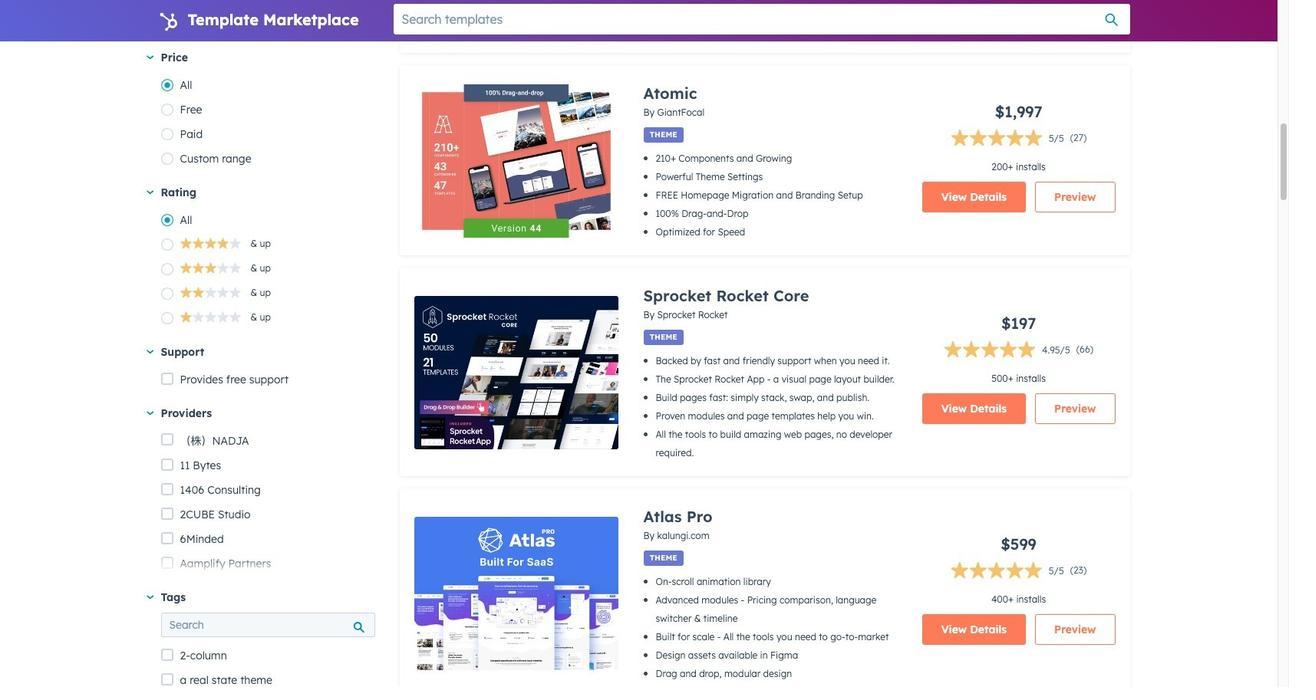 Task type: locate. For each thing, give the bounding box(es) containing it.
caret image
[[146, 56, 153, 60], [146, 350, 153, 354], [146, 412, 153, 416], [146, 596, 153, 600]]

3 caret image from the top
[[146, 412, 153, 416]]

overall rating meter
[[951, 129, 1064, 151], [180, 238, 241, 252], [180, 262, 241, 277], [180, 287, 241, 301], [180, 312, 241, 326], [944, 341, 1070, 363], [951, 562, 1064, 584]]

2 caret image from the top
[[146, 350, 153, 354]]



Task type: vqa. For each thing, say whether or not it's contained in the screenshot.
-- text box
no



Task type: describe. For each thing, give the bounding box(es) containing it.
1 caret image from the top
[[146, 56, 153, 60]]

providers group
[[161, 429, 375, 688]]

tags group
[[161, 644, 375, 688]]

Search templates search field
[[393, 4, 1130, 35]]

caret image
[[146, 191, 153, 195]]

Search search field
[[161, 613, 375, 638]]

compatible hubspot plans group
[[161, 0, 375, 36]]

price group
[[161, 73, 375, 171]]

4 caret image from the top
[[146, 596, 153, 600]]

rating group
[[161, 208, 375, 331]]



